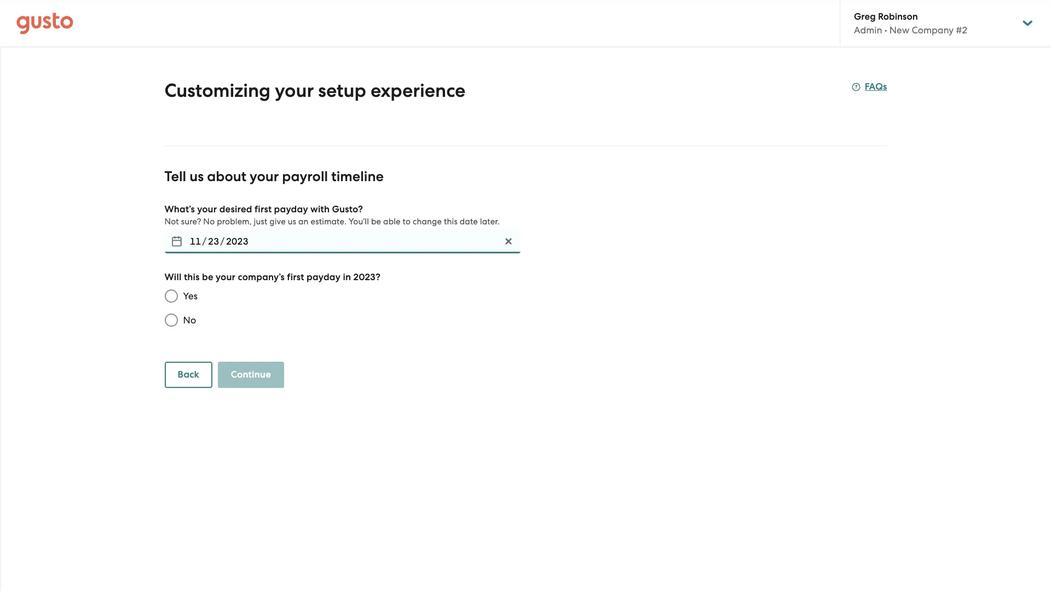 Task type: locate. For each thing, give the bounding box(es) containing it.
about
[[207, 168, 246, 185]]

/
[[202, 236, 207, 247], [220, 236, 225, 247]]

your
[[275, 79, 314, 102], [250, 168, 279, 185], [197, 204, 217, 215], [216, 272, 236, 283]]

what's your desired first payday with gusto? not sure? no problem, just give us an estimate. you'll be able to change this date later.
[[164, 204, 500, 227]]

1 horizontal spatial this
[[444, 217, 458, 227]]

be
[[371, 217, 381, 227], [202, 272, 213, 283]]

no right the sure?
[[203, 217, 215, 227]]

faqs
[[865, 81, 887, 93]]

2 / from the left
[[220, 236, 225, 247]]

0 horizontal spatial first
[[255, 204, 272, 215]]

1 vertical spatial no
[[183, 315, 196, 326]]

Year (yyyy) field
[[225, 233, 250, 250]]

no down yes
[[183, 315, 196, 326]]

new
[[889, 25, 909, 36]]

experience
[[371, 79, 466, 102]]

1 horizontal spatial first
[[287, 272, 304, 283]]

first
[[255, 204, 272, 215], [287, 272, 304, 283]]

us right tell
[[190, 168, 204, 185]]

gusto?
[[332, 204, 363, 215]]

0 horizontal spatial be
[[202, 272, 213, 283]]

0 horizontal spatial us
[[190, 168, 204, 185]]

sure?
[[181, 217, 201, 227]]

be left the able
[[371, 217, 381, 227]]

your right about
[[250, 168, 279, 185]]

1 horizontal spatial us
[[288, 217, 296, 227]]

this
[[444, 217, 458, 227], [184, 272, 200, 283]]

0 vertical spatial be
[[371, 217, 381, 227]]

us left an
[[288, 217, 296, 227]]

No radio
[[159, 308, 183, 332]]

in
[[343, 272, 351, 283]]

back
[[178, 369, 199, 380]]

0 vertical spatial this
[[444, 217, 458, 227]]

first up just
[[255, 204, 272, 215]]

1 vertical spatial be
[[202, 272, 213, 283]]

0 vertical spatial payday
[[274, 204, 308, 215]]

setup
[[318, 79, 366, 102]]

0 horizontal spatial no
[[183, 315, 196, 326]]

1 horizontal spatial no
[[203, 217, 215, 227]]

payday
[[274, 204, 308, 215], [307, 272, 341, 283]]

to
[[403, 217, 411, 227]]

/ down the problem,
[[220, 236, 225, 247]]

2023?
[[353, 272, 380, 283]]

your up the sure?
[[197, 204, 217, 215]]

no
[[203, 217, 215, 227], [183, 315, 196, 326]]

/ left the year (yyyy) field
[[202, 236, 207, 247]]

this left date
[[444, 217, 458, 227]]

payday left in
[[307, 272, 341, 283]]

Day (dd) field
[[207, 233, 220, 250]]

0 vertical spatial first
[[255, 204, 272, 215]]

1 vertical spatial us
[[288, 217, 296, 227]]

your left setup
[[275, 79, 314, 102]]

0 horizontal spatial /
[[202, 236, 207, 247]]

back button
[[164, 362, 212, 388]]

1 horizontal spatial be
[[371, 217, 381, 227]]

estimate.
[[311, 217, 347, 227]]

customizing your setup experience
[[164, 79, 466, 102]]

0 vertical spatial no
[[203, 217, 215, 227]]

will
[[164, 272, 182, 283]]

date
[[460, 217, 478, 227]]

0 horizontal spatial this
[[184, 272, 200, 283]]

just
[[254, 217, 267, 227]]

with
[[310, 204, 330, 215]]

first right company's
[[287, 272, 304, 283]]

robinson
[[878, 11, 918, 22]]

Month (mm) field
[[189, 233, 202, 250]]

us
[[190, 168, 204, 185], [288, 217, 296, 227]]

be right will
[[202, 272, 213, 283]]

will this be your company's first payday in 2023?
[[164, 272, 380, 283]]

payday up an
[[274, 204, 308, 215]]

home image
[[16, 12, 73, 34]]

this right will
[[184, 272, 200, 283]]

not
[[164, 217, 179, 227]]

your inside what's your desired first payday with gusto? not sure? no problem, just give us an estimate. you'll be able to change this date later.
[[197, 204, 217, 215]]

1 horizontal spatial /
[[220, 236, 225, 247]]



Task type: vqa. For each thing, say whether or not it's contained in the screenshot.
Will
yes



Task type: describe. For each thing, give the bounding box(es) containing it.
give
[[269, 217, 286, 227]]

us inside what's your desired first payday with gusto? not sure? no problem, just give us an estimate. you'll be able to change this date later.
[[288, 217, 296, 227]]

desired
[[219, 204, 252, 215]]

#2
[[956, 25, 967, 36]]

company
[[912, 25, 954, 36]]

0 vertical spatial us
[[190, 168, 204, 185]]

what's
[[164, 204, 195, 215]]

problem,
[[217, 217, 252, 227]]

an
[[298, 217, 309, 227]]

customizing
[[164, 79, 271, 102]]

payroll
[[282, 168, 328, 185]]

1 vertical spatial first
[[287, 272, 304, 283]]

tell
[[164, 168, 186, 185]]

admin
[[854, 25, 882, 36]]

1 / from the left
[[202, 236, 207, 247]]

1 vertical spatial payday
[[307, 272, 341, 283]]

your left company's
[[216, 272, 236, 283]]

•
[[884, 25, 887, 36]]

first inside what's your desired first payday with gusto? not sure? no problem, just give us an estimate. you'll be able to change this date later.
[[255, 204, 272, 215]]

faqs button
[[852, 80, 887, 94]]

later.
[[480, 217, 500, 227]]

this inside what's your desired first payday with gusto? not sure? no problem, just give us an estimate. you'll be able to change this date later.
[[444, 217, 458, 227]]

able
[[383, 217, 401, 227]]

payday inside what's your desired first payday with gusto? not sure? no problem, just give us an estimate. you'll be able to change this date later.
[[274, 204, 308, 215]]

greg
[[854, 11, 876, 22]]

tell us about your payroll timeline
[[164, 168, 384, 185]]

no inside what's your desired first payday with gusto? not sure? no problem, just give us an estimate. you'll be able to change this date later.
[[203, 217, 215, 227]]

timeline
[[331, 168, 384, 185]]

greg robinson admin • new company #2
[[854, 11, 967, 36]]

Yes radio
[[159, 284, 183, 308]]

yes
[[183, 291, 198, 302]]

be inside what's your desired first payday with gusto? not sure? no problem, just give us an estimate. you'll be able to change this date later.
[[371, 217, 381, 227]]

you'll
[[349, 217, 369, 227]]

change
[[413, 217, 442, 227]]

company's
[[238, 272, 285, 283]]

1 vertical spatial this
[[184, 272, 200, 283]]



